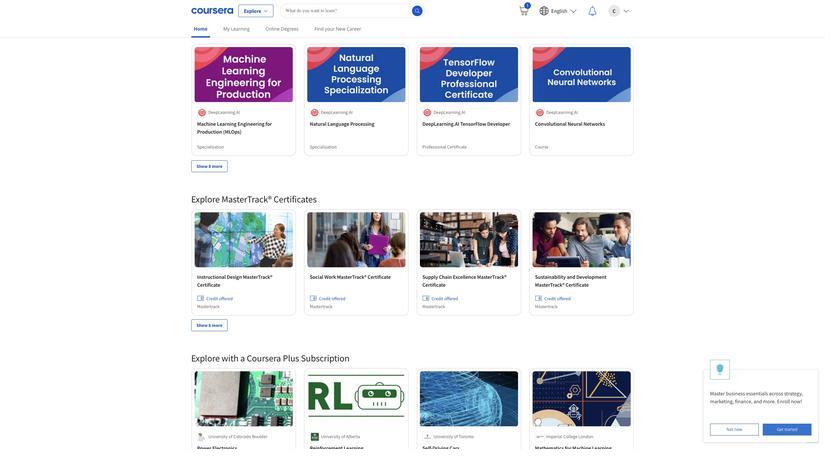 Task type: vqa. For each thing, say whether or not it's contained in the screenshot.
8 associated with Based
yes



Task type: locate. For each thing, give the bounding box(es) containing it.
show 8 more button for explore
[[191, 320, 228, 332]]

1 8 from the top
[[209, 163, 211, 169]]

explore for explore
[[244, 7, 261, 14]]

university
[[208, 434, 228, 440], [321, 434, 341, 440], [434, 434, 453, 440]]

strategy,
[[785, 391, 803, 397]]

social
[[310, 274, 323, 280]]

supply
[[423, 274, 438, 280]]

plus
[[283, 353, 299, 365]]

explore inside explore mastertrack® certificates collection element
[[191, 193, 220, 205]]

university for university of alberta
[[321, 434, 341, 440]]

of left the colorado
[[229, 434, 233, 440]]

explore inside explore 'popup button'
[[244, 7, 261, 14]]

sustainability
[[535, 274, 566, 280]]

deeplearning.ai tensorflow developer link
[[423, 120, 516, 128]]

shopping cart: 1 item element
[[519, 2, 531, 16]]

1 vertical spatial learning
[[217, 121, 237, 127]]

0 vertical spatial more
[[212, 163, 222, 169]]

1 of from the left
[[229, 434, 233, 440]]

and inside sustainability and development mastertrack® certificate
[[567, 274, 576, 280]]

offered down work
[[332, 296, 346, 302]]

credit for instructional design mastertrack® certificate
[[206, 296, 218, 302]]

3 university from the left
[[434, 434, 453, 440]]

deeplearning.ai up language
[[321, 110, 353, 116]]

1 show from the top
[[197, 163, 208, 169]]

coursera image
[[191, 5, 233, 16]]

0 vertical spatial and
[[567, 274, 576, 280]]

english button
[[534, 0, 582, 21]]

your
[[228, 28, 245, 40]]

and inside master business essentials across strategy, marketing, finance, and more. enroll now!
[[754, 398, 762, 405]]

more inside explore mastertrack® certificates collection element
[[212, 323, 222, 329]]

and
[[567, 274, 576, 280], [754, 398, 762, 405]]

learning right my
[[231, 26, 250, 32]]

certificate
[[447, 144, 467, 150], [368, 274, 391, 280], [197, 282, 220, 288], [423, 282, 446, 288], [566, 282, 589, 288]]

explore inside explore with a coursera plus subscription collection element
[[191, 353, 220, 365]]

2 specialization from the left
[[310, 144, 337, 150]]

offered for chain
[[445, 296, 458, 302]]

3 credit offered from the left
[[432, 296, 458, 302]]

3 mastertrack from the left
[[423, 304, 445, 310]]

help center image
[[808, 432, 816, 440]]

credit
[[206, 296, 218, 302], [319, 296, 331, 302], [432, 296, 444, 302], [545, 296, 556, 302]]

work
[[325, 274, 336, 280]]

explore with a coursera plus subscription collection element
[[187, 342, 638, 450]]

1 vertical spatial show 8 more
[[197, 323, 222, 329]]

4 offered from the left
[[557, 296, 571, 302]]

8 inside based on your recent views collection element
[[209, 163, 211, 169]]

show 8 more button inside explore mastertrack® certificates collection element
[[191, 320, 228, 332]]

credit offered down sustainability and development mastertrack® certificate
[[545, 296, 571, 302]]

1
[[527, 2, 529, 8]]

0 vertical spatial 8
[[209, 163, 211, 169]]

university left alberta
[[321, 434, 341, 440]]

deeplearning.ai for language
[[321, 110, 353, 116]]

credit down instructional
[[206, 296, 218, 302]]

my
[[223, 26, 230, 32]]

colorado
[[234, 434, 251, 440]]

0 horizontal spatial and
[[567, 274, 576, 280]]

0 vertical spatial explore
[[244, 7, 261, 14]]

credit offered for chain
[[432, 296, 458, 302]]

0 vertical spatial learning
[[231, 26, 250, 32]]

show 8 more button inside based on your recent views collection element
[[191, 160, 228, 172]]

2 of from the left
[[341, 434, 345, 440]]

not now button
[[711, 424, 759, 436]]

1 vertical spatial show
[[197, 323, 208, 329]]

explore for explore with a coursera plus subscription
[[191, 353, 220, 365]]

1 horizontal spatial and
[[754, 398, 762, 405]]

deeplearning.ai
[[208, 110, 240, 116], [321, 110, 353, 116], [434, 110, 466, 116], [547, 110, 578, 116], [423, 121, 460, 127]]

mastertrack down social
[[310, 304, 333, 310]]

2 show from the top
[[197, 323, 208, 329]]

1 credit offered from the left
[[206, 296, 233, 302]]

not now
[[727, 427, 743, 433]]

show 8 more inside explore mastertrack® certificates collection element
[[197, 323, 222, 329]]

offered for and
[[557, 296, 571, 302]]

deeplearning.ai for tensorflow
[[434, 110, 466, 116]]

chain
[[439, 274, 452, 280]]

design
[[227, 274, 242, 280]]

mastertrack® inside social work mastertrack® certificate link
[[337, 274, 367, 280]]

show 8 more inside based on your recent views collection element
[[197, 163, 222, 169]]

credit offered down chain
[[432, 296, 458, 302]]

1 show 8 more button from the top
[[191, 160, 228, 172]]

offered down supply chain excellence mastertrack® certificate
[[445, 296, 458, 302]]

offered down sustainability and development mastertrack® certificate
[[557, 296, 571, 302]]

master
[[711, 391, 725, 397]]

1 credit from the left
[[206, 296, 218, 302]]

university for university of colorado boulder
[[208, 434, 228, 440]]

0 horizontal spatial of
[[229, 434, 233, 440]]

credit down work
[[319, 296, 331, 302]]

1 horizontal spatial specialization
[[310, 144, 337, 150]]

mastertrack down supply
[[423, 304, 445, 310]]

0 vertical spatial show
[[197, 163, 208, 169]]

0 horizontal spatial specialization
[[197, 144, 224, 150]]

online degrees link
[[263, 21, 301, 36]]

1 mastertrack from the left
[[197, 304, 220, 310]]

more for explore
[[212, 323, 222, 329]]

supply chain excellence mastertrack® certificate
[[423, 274, 507, 288]]

of left the toronto
[[454, 434, 458, 440]]

0 vertical spatial show 8 more button
[[191, 160, 228, 172]]

None search field
[[280, 3, 425, 18]]

more inside based on your recent views collection element
[[212, 163, 222, 169]]

your
[[325, 26, 335, 32]]

2 8 from the top
[[209, 323, 211, 329]]

2 vertical spatial explore
[[191, 353, 220, 365]]

deeplearning.ai up machine learning engineering for production (mlops) at left
[[208, 110, 240, 116]]

2 mastertrack from the left
[[310, 304, 333, 310]]

engineering
[[238, 121, 265, 127]]

production
[[197, 129, 222, 135]]

mastertrack down instructional
[[197, 304, 220, 310]]

explore with a coursera plus subscription
[[191, 353, 350, 365]]

1 vertical spatial 8
[[209, 323, 211, 329]]

college
[[564, 434, 578, 440]]

1 specialization from the left
[[197, 144, 224, 150]]

2 horizontal spatial of
[[454, 434, 458, 440]]

learning
[[231, 26, 250, 32], [217, 121, 237, 127]]

learning up (mlops)
[[217, 121, 237, 127]]

mastertrack®
[[222, 193, 272, 205], [243, 274, 273, 280], [337, 274, 367, 280], [477, 274, 507, 280], [535, 282, 565, 288]]

1 university from the left
[[208, 434, 228, 440]]

2 show 8 more from the top
[[197, 323, 222, 329]]

credit offered for work
[[319, 296, 346, 302]]

online degrees
[[266, 26, 299, 32]]

natural
[[310, 121, 327, 127]]

deeplearning.ai up convolutional neural networks
[[547, 110, 578, 116]]

certificate inside based on your recent views collection element
[[447, 144, 467, 150]]

8
[[209, 163, 211, 169], [209, 323, 211, 329]]

convolutional
[[535, 121, 567, 127]]

show 8 more
[[197, 163, 222, 169], [197, 323, 222, 329]]

2 credit offered from the left
[[319, 296, 346, 302]]

1 vertical spatial and
[[754, 398, 762, 405]]

and down 'essentials' on the bottom right of the page
[[754, 398, 762, 405]]

mastertrack for sustainability and development mastertrack® certificate
[[535, 304, 558, 310]]

credit offered
[[206, 296, 233, 302], [319, 296, 346, 302], [432, 296, 458, 302], [545, 296, 571, 302]]

toronto
[[459, 434, 474, 440]]

3 of from the left
[[454, 434, 458, 440]]

certificates
[[274, 193, 317, 205]]

mastertrack down 'sustainability'
[[535, 304, 558, 310]]

1 vertical spatial more
[[212, 323, 222, 329]]

show for explore
[[197, 323, 208, 329]]

c button
[[603, 0, 634, 21]]

machine
[[197, 121, 216, 127]]

1 vertical spatial explore
[[191, 193, 220, 205]]

What do you want to learn? text field
[[280, 3, 425, 18]]

machine learning engineering for production (mlops)
[[197, 121, 272, 135]]

explore button
[[238, 4, 274, 17]]

1 more from the top
[[212, 163, 222, 169]]

credit for supply chain excellence mastertrack® certificate
[[432, 296, 444, 302]]

more for based
[[212, 163, 222, 169]]

learning inside machine learning engineering for production (mlops)
[[217, 121, 237, 127]]

offered down instructional design mastertrack® certificate
[[219, 296, 233, 302]]

professional certificate
[[423, 144, 467, 150]]

2 horizontal spatial university
[[434, 434, 453, 440]]

career
[[347, 26, 361, 32]]

2 show 8 more button from the top
[[191, 320, 228, 332]]

credit offered down work
[[319, 296, 346, 302]]

and left development at bottom
[[567, 274, 576, 280]]

4 credit from the left
[[545, 296, 556, 302]]

deeplearning.ai tensorflow developer
[[423, 121, 510, 127]]

show inside based on your recent views collection element
[[197, 163, 208, 169]]

master business essentials across strategy, marketing, finance, and more. enroll now!
[[711, 391, 804, 405]]

show
[[197, 163, 208, 169], [197, 323, 208, 329]]

show for based
[[197, 163, 208, 169]]

specialization
[[197, 144, 224, 150], [310, 144, 337, 150]]

show 8 more for based
[[197, 163, 222, 169]]

credit offered down instructional
[[206, 296, 233, 302]]

0 horizontal spatial university
[[208, 434, 228, 440]]

university left the toronto
[[434, 434, 453, 440]]

of
[[229, 434, 233, 440], [341, 434, 345, 440], [454, 434, 458, 440]]

of left alberta
[[341, 434, 345, 440]]

8 inside explore mastertrack® certificates collection element
[[209, 323, 211, 329]]

specialization down the production
[[197, 144, 224, 150]]

3 credit from the left
[[432, 296, 444, 302]]

show 8 more for explore
[[197, 323, 222, 329]]

instructional
[[197, 274, 226, 280]]

on
[[217, 28, 227, 40]]

mastertrack for social work mastertrack® certificate
[[310, 304, 333, 310]]

2 credit from the left
[[319, 296, 331, 302]]

course
[[535, 144, 549, 150]]

2 university from the left
[[321, 434, 341, 440]]

8 for explore
[[209, 323, 211, 329]]

1 show 8 more from the top
[[197, 163, 222, 169]]

offered for design
[[219, 296, 233, 302]]

1 horizontal spatial of
[[341, 434, 345, 440]]

university left the colorado
[[208, 434, 228, 440]]

credit for social work mastertrack® certificate
[[319, 296, 331, 302]]

3 offered from the left
[[445, 296, 458, 302]]

1 offered from the left
[[219, 296, 233, 302]]

0 vertical spatial show 8 more
[[197, 163, 222, 169]]

based on your recent views collection element
[[187, 18, 638, 183]]

started
[[785, 427, 798, 433]]

show inside explore mastertrack® certificates collection element
[[197, 323, 208, 329]]

specialization down "natural"
[[310, 144, 337, 150]]

new
[[336, 26, 346, 32]]

get started link
[[763, 424, 812, 436]]

4 credit offered from the left
[[545, 296, 571, 302]]

2 more from the top
[[212, 323, 222, 329]]

find your new career link
[[312, 21, 364, 36]]

explore
[[244, 7, 261, 14], [191, 193, 220, 205], [191, 353, 220, 365]]

more
[[212, 163, 222, 169], [212, 323, 222, 329]]

2 offered from the left
[[332, 296, 346, 302]]

developer
[[487, 121, 510, 127]]

1 vertical spatial show 8 more button
[[191, 320, 228, 332]]

4 mastertrack from the left
[[535, 304, 558, 310]]

credit down 'sustainability'
[[545, 296, 556, 302]]

certificate inside social work mastertrack® certificate link
[[368, 274, 391, 280]]

1 horizontal spatial university
[[321, 434, 341, 440]]

natural language processing
[[310, 121, 375, 127]]

credit down supply
[[432, 296, 444, 302]]

learning for my
[[231, 26, 250, 32]]

deeplearning.ai up deeplearning.ai tensorflow developer
[[434, 110, 466, 116]]

mastertrack for instructional design mastertrack® certificate
[[197, 304, 220, 310]]



Task type: describe. For each thing, give the bounding box(es) containing it.
sustainability and development mastertrack® certificate link
[[535, 273, 628, 289]]

certificate inside supply chain excellence mastertrack® certificate
[[423, 282, 446, 288]]

not
[[727, 427, 734, 433]]

convolutional neural networks
[[535, 121, 605, 127]]

for
[[266, 121, 272, 127]]

home link
[[191, 21, 210, 38]]

find your new career
[[315, 26, 361, 32]]

offered for work
[[332, 296, 346, 302]]

specialization for machine
[[197, 144, 224, 150]]

of for colorado
[[229, 434, 233, 440]]

excellence
[[453, 274, 476, 280]]

marketing,
[[711, 398, 734, 405]]

university of alberta
[[321, 434, 360, 440]]

get started
[[777, 427, 798, 433]]

networks
[[584, 121, 605, 127]]

alice element
[[704, 360, 819, 443]]

get
[[777, 427, 784, 433]]

a
[[240, 353, 245, 365]]

of for toronto
[[454, 434, 458, 440]]

more.
[[764, 398, 776, 405]]

development
[[577, 274, 607, 280]]

mastertrack® inside sustainability and development mastertrack® certificate
[[535, 282, 565, 288]]

english
[[552, 7, 568, 14]]

sustainability and development mastertrack® certificate
[[535, 274, 607, 288]]

instructional design mastertrack® certificate
[[197, 274, 273, 288]]

show 8 more button for based
[[191, 160, 228, 172]]

recent
[[247, 28, 274, 40]]

mastertrack for supply chain excellence mastertrack® certificate
[[423, 304, 445, 310]]

based
[[191, 28, 215, 40]]

coursera
[[247, 353, 281, 365]]

professional
[[423, 144, 446, 150]]

1 link
[[513, 0, 534, 21]]

deeplearning.ai for neural
[[547, 110, 578, 116]]

of for alberta
[[341, 434, 345, 440]]

neural
[[568, 121, 583, 127]]

degrees
[[281, 26, 299, 32]]

find
[[315, 26, 324, 32]]

views
[[275, 28, 297, 40]]

business
[[726, 391, 746, 397]]

lightbulb tip image
[[717, 364, 724, 376]]

social work mastertrack® certificate
[[310, 274, 391, 280]]

specialization for natural
[[310, 144, 337, 150]]

london
[[579, 434, 594, 440]]

alberta
[[346, 434, 360, 440]]

credit offered for and
[[545, 296, 571, 302]]

online
[[266, 26, 280, 32]]

certificate inside instructional design mastertrack® certificate
[[197, 282, 220, 288]]

social work mastertrack® certificate link
[[310, 273, 403, 281]]

now
[[735, 427, 743, 433]]

now!
[[792, 398, 803, 405]]

natural language processing link
[[310, 120, 403, 128]]

university for university of toronto
[[434, 434, 453, 440]]

certificate inside sustainability and development mastertrack® certificate
[[566, 282, 589, 288]]

based on your recent views
[[191, 28, 297, 40]]

supply chain excellence mastertrack® certificate link
[[423, 273, 516, 289]]

convolutional neural networks link
[[535, 120, 628, 128]]

essentials
[[747, 391, 768, 397]]

machine learning engineering for production (mlops) link
[[197, 120, 290, 136]]

university of colorado boulder
[[208, 434, 268, 440]]

imperial
[[547, 434, 563, 440]]

enroll
[[777, 398, 790, 405]]

finance,
[[735, 398, 753, 405]]

imperial college london
[[547, 434, 594, 440]]

mastertrack® inside instructional design mastertrack® certificate
[[243, 274, 273, 280]]

explore mastertrack® certificates collection element
[[187, 183, 638, 342]]

across
[[769, 391, 784, 397]]

credit for sustainability and development mastertrack® certificate
[[545, 296, 556, 302]]

(mlops)
[[223, 129, 242, 135]]

boulder
[[252, 434, 268, 440]]

tensorflow
[[461, 121, 486, 127]]

mastertrack® inside supply chain excellence mastertrack® certificate
[[477, 274, 507, 280]]

university of toronto
[[434, 434, 474, 440]]

c
[[613, 7, 616, 14]]

processing
[[350, 121, 375, 127]]

home
[[194, 26, 208, 32]]

explore mastertrack® certificates
[[191, 193, 317, 205]]

my learning
[[223, 26, 250, 32]]

learning for machine
[[217, 121, 237, 127]]

credit offered for design
[[206, 296, 233, 302]]

8 for based
[[209, 163, 211, 169]]

with
[[222, 353, 239, 365]]

language
[[328, 121, 349, 127]]

my learning link
[[221, 21, 253, 36]]

explore for explore mastertrack® certificates
[[191, 193, 220, 205]]

instructional design mastertrack® certificate link
[[197, 273, 290, 289]]

subscription
[[301, 353, 350, 365]]

deeplearning.ai for learning
[[208, 110, 240, 116]]

deeplearning.ai up professional certificate
[[423, 121, 460, 127]]



